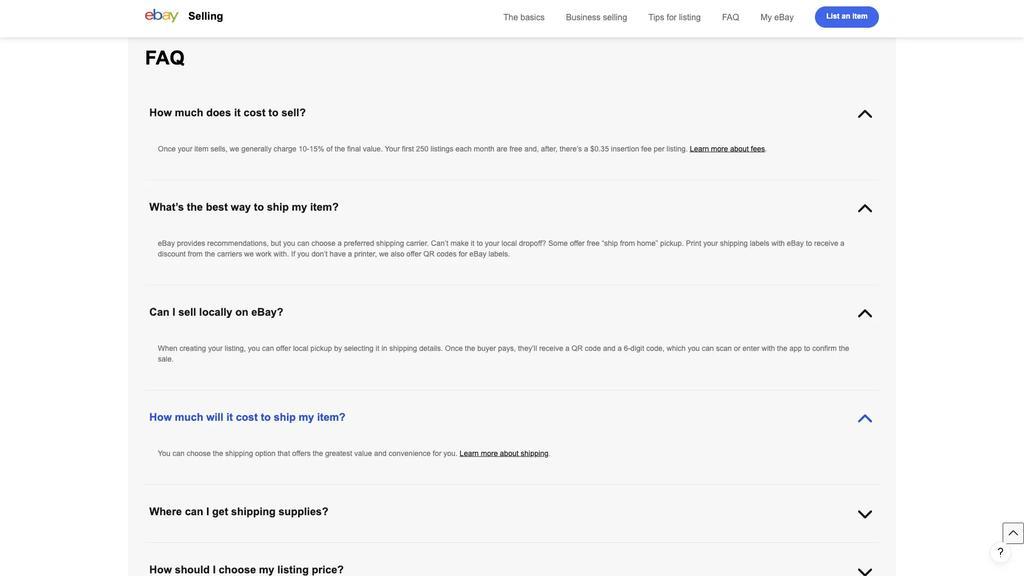 Task type: vqa. For each thing, say whether or not it's contained in the screenshot.
4h related to $50.00
no



Task type: locate. For each thing, give the bounding box(es) containing it.
how
[[149, 107, 172, 118], [149, 411, 172, 423], [149, 564, 172, 576]]

2 horizontal spatial i
[[213, 564, 216, 576]]

don't
[[312, 250, 328, 258]]

to left "sell?"
[[269, 107, 279, 118]]

the
[[335, 145, 345, 153], [187, 201, 203, 213], [205, 250, 215, 258], [465, 344, 476, 353], [778, 344, 788, 353], [839, 344, 850, 353], [213, 449, 223, 458], [313, 449, 323, 458]]

1 horizontal spatial local
[[502, 239, 517, 247]]

0 vertical spatial .
[[765, 145, 768, 153]]

15%
[[310, 145, 325, 153]]

from right "ship
[[620, 239, 635, 247]]

buyer
[[478, 344, 496, 353]]

i for should
[[213, 564, 216, 576]]

you can choose the shipping option that offers the greatest value and convenience for you. learn more about shipping .
[[158, 449, 551, 458]]

0 horizontal spatial about
[[500, 449, 519, 458]]

choose right you in the left of the page
[[187, 449, 211, 458]]

tips for listing link
[[649, 12, 701, 22]]

1 vertical spatial ship
[[274, 411, 296, 423]]

free for offer
[[587, 239, 600, 247]]

local up labels.
[[502, 239, 517, 247]]

app
[[790, 344, 802, 353]]

ebay left labels.
[[470, 250, 487, 258]]

item for your
[[195, 145, 209, 153]]

it inside ebay provides recommendations, but you can choose a preferred shipping carrier. can't make it to your local dropoff? some offer free "ship from home" pickup. print your shipping labels with ebay to receive a discount from the carriers we work with. if you don't have a printer, we also offer qr codes for ebay labels.
[[471, 239, 475, 247]]

item right an in the right top of the page
[[853, 12, 868, 20]]

1 vertical spatial item
[[195, 145, 209, 153]]

way
[[231, 201, 251, 213]]

the left best
[[187, 201, 203, 213]]

from down provides
[[188, 250, 203, 258]]

for left you. at bottom
[[433, 449, 442, 458]]

much
[[175, 107, 203, 118], [175, 411, 203, 423]]

listing
[[679, 12, 701, 22], [278, 564, 309, 576]]

once right details.
[[445, 344, 463, 353]]

0 horizontal spatial listing
[[278, 564, 309, 576]]

choose right should
[[219, 564, 256, 576]]

1 vertical spatial more
[[481, 449, 498, 458]]

free
[[510, 145, 523, 153], [587, 239, 600, 247]]

on
[[235, 306, 249, 318]]

.
[[765, 145, 768, 153], [549, 449, 551, 458]]

we
[[230, 145, 239, 153], [244, 250, 254, 258], [379, 250, 389, 258]]

my ebay link
[[761, 12, 794, 22]]

1 how from the top
[[149, 107, 172, 118]]

1 vertical spatial and
[[374, 449, 387, 458]]

the basics
[[504, 12, 545, 22]]

labels.
[[489, 250, 510, 258]]

0 vertical spatial for
[[667, 12, 677, 22]]

1 vertical spatial cost
[[236, 411, 258, 423]]

can i sell locally on ebay?
[[149, 306, 284, 318]]

learn
[[690, 145, 709, 153], [460, 449, 479, 458]]

0 horizontal spatial from
[[188, 250, 203, 258]]

get
[[212, 506, 228, 518]]

0 vertical spatial and
[[603, 344, 616, 353]]

about
[[731, 145, 749, 153], [500, 449, 519, 458]]

to up option
[[261, 411, 271, 423]]

local
[[502, 239, 517, 247], [293, 344, 309, 353]]

choose inside ebay provides recommendations, but you can choose a preferred shipping carrier. can't make it to your local dropoff? some offer free "ship from home" pickup. print your shipping labels with ebay to receive a discount from the carriers we work with. if you don't have a printer, we also offer qr codes for ebay labels.
[[312, 239, 336, 247]]

it right "make"
[[471, 239, 475, 247]]

2 vertical spatial offer
[[276, 344, 291, 353]]

listings
[[431, 145, 454, 153]]

2 how from the top
[[149, 411, 172, 423]]

0 vertical spatial much
[[175, 107, 203, 118]]

0 horizontal spatial choose
[[187, 449, 211, 458]]

offer down carrier.
[[407, 250, 422, 258]]

1 horizontal spatial .
[[765, 145, 768, 153]]

3 how from the top
[[149, 564, 172, 576]]

0 horizontal spatial receive
[[540, 344, 564, 353]]

qr
[[424, 250, 435, 258], [572, 344, 583, 353]]

pays,
[[498, 344, 516, 353]]

1 vertical spatial much
[[175, 411, 203, 423]]

of
[[327, 145, 333, 153]]

offer left the pickup
[[276, 344, 291, 353]]

1 horizontal spatial faq
[[723, 12, 740, 22]]

business
[[566, 12, 601, 22]]

0 vertical spatial learn
[[690, 145, 709, 153]]

1 vertical spatial .
[[549, 449, 551, 458]]

1 vertical spatial for
[[459, 250, 468, 258]]

0 horizontal spatial for
[[433, 449, 442, 458]]

item? up don't at the top left of page
[[310, 201, 339, 213]]

1 vertical spatial once
[[445, 344, 463, 353]]

there's
[[560, 145, 582, 153]]

1 horizontal spatial for
[[459, 250, 468, 258]]

item left sells,
[[195, 145, 209, 153]]

dropoff?
[[519, 239, 547, 247]]

0 vertical spatial choose
[[312, 239, 336, 247]]

1 vertical spatial learn
[[460, 449, 479, 458]]

receive
[[815, 239, 839, 247], [540, 344, 564, 353]]

the left 'carriers'
[[205, 250, 215, 258]]

1 horizontal spatial item
[[853, 12, 868, 20]]

the right offers
[[313, 449, 323, 458]]

to right way at top
[[254, 201, 264, 213]]

0 horizontal spatial faq
[[145, 47, 185, 68]]

0 vertical spatial qr
[[424, 250, 435, 258]]

item
[[853, 12, 868, 20], [195, 145, 209, 153]]

with right labels
[[772, 239, 785, 247]]

2 horizontal spatial choose
[[312, 239, 336, 247]]

we left also
[[379, 250, 389, 258]]

0 vertical spatial from
[[620, 239, 635, 247]]

1 vertical spatial my
[[299, 411, 314, 423]]

my
[[292, 201, 307, 213], [299, 411, 314, 423], [259, 564, 275, 576]]

0 vertical spatial free
[[510, 145, 523, 153]]

make
[[451, 239, 469, 247]]

cost right does
[[244, 107, 266, 118]]

can right but
[[298, 239, 310, 247]]

faq
[[723, 12, 740, 22], [145, 47, 185, 68]]

more left fees
[[711, 145, 729, 153]]

0 vertical spatial how
[[149, 107, 172, 118]]

qr down can't
[[424, 250, 435, 258]]

your up labels.
[[485, 239, 500, 247]]

0 horizontal spatial local
[[293, 344, 309, 353]]

1 vertical spatial with
[[762, 344, 775, 353]]

month
[[474, 145, 495, 153]]

listing left price? at the bottom
[[278, 564, 309, 576]]

2 much from the top
[[175, 411, 203, 423]]

1 much from the top
[[175, 107, 203, 118]]

provides
[[177, 239, 205, 247]]

1 vertical spatial faq
[[145, 47, 185, 68]]

1 horizontal spatial i
[[206, 506, 209, 518]]

0 vertical spatial local
[[502, 239, 517, 247]]

1 horizontal spatial about
[[731, 145, 749, 153]]

1 horizontal spatial once
[[445, 344, 463, 353]]

in
[[382, 344, 388, 353]]

for inside ebay provides recommendations, but you can choose a preferred shipping carrier. can't make it to your local dropoff? some offer free "ship from home" pickup. print your shipping labels with ebay to receive a discount from the carriers we work with. if you don't have a printer, we also offer qr codes for ebay labels.
[[459, 250, 468, 258]]

1 vertical spatial local
[[293, 344, 309, 353]]

for down "make"
[[459, 250, 468, 258]]

1 vertical spatial free
[[587, 239, 600, 247]]

to inside when creating your listing, you can offer local pickup by selecting it in shipping details. once the buyer pays, they'll receive a qr code and a 6-digit code, which you can scan or enter with the app to confirm the sale.
[[805, 344, 811, 353]]

we left work on the left
[[244, 250, 254, 258]]

recommendations,
[[207, 239, 269, 247]]

can't
[[431, 239, 449, 247]]

0 vertical spatial listing
[[679, 12, 701, 22]]

1 vertical spatial receive
[[540, 344, 564, 353]]

fees
[[751, 145, 765, 153]]

item? up greatest
[[317, 411, 346, 423]]

local left the pickup
[[293, 344, 309, 353]]

0 horizontal spatial offer
[[276, 344, 291, 353]]

the right of
[[335, 145, 345, 153]]

generally
[[241, 145, 272, 153]]

i right should
[[213, 564, 216, 576]]

the inside ebay provides recommendations, but you can choose a preferred shipping carrier. can't make it to your local dropoff? some offer free "ship from home" pickup. print your shipping labels with ebay to receive a discount from the carriers we work with. if you don't have a printer, we also offer qr codes for ebay labels.
[[205, 250, 215, 258]]

it
[[234, 107, 241, 118], [471, 239, 475, 247], [376, 344, 380, 353], [227, 411, 233, 423]]

0 vertical spatial offer
[[570, 239, 585, 247]]

0 vertical spatial i
[[173, 306, 176, 318]]

much left will on the bottom left
[[175, 411, 203, 423]]

for
[[667, 12, 677, 22], [459, 250, 468, 258], [433, 449, 442, 458]]

help, opens dialogs image
[[996, 547, 1007, 558]]

2 vertical spatial how
[[149, 564, 172, 576]]

1 vertical spatial qr
[[572, 344, 583, 353]]

i left sell
[[173, 306, 176, 318]]

once left sells,
[[158, 145, 176, 153]]

1 horizontal spatial receive
[[815, 239, 839, 247]]

learn more about fees link
[[690, 145, 765, 153]]

0 vertical spatial faq
[[723, 12, 740, 22]]

0 vertical spatial with
[[772, 239, 785, 247]]

learn right "listing."
[[690, 145, 709, 153]]

learn right you. at bottom
[[460, 449, 479, 458]]

0 vertical spatial receive
[[815, 239, 839, 247]]

what's
[[149, 201, 184, 213]]

0 horizontal spatial we
[[230, 145, 239, 153]]

0 vertical spatial cost
[[244, 107, 266, 118]]

i left get
[[206, 506, 209, 518]]

0 vertical spatial ship
[[267, 201, 289, 213]]

and
[[603, 344, 616, 353], [374, 449, 387, 458]]

your
[[178, 145, 192, 153], [485, 239, 500, 247], [704, 239, 718, 247], [208, 344, 223, 353]]

1 horizontal spatial from
[[620, 239, 635, 247]]

your left listing,
[[208, 344, 223, 353]]

cost right will on the bottom left
[[236, 411, 258, 423]]

discount
[[158, 250, 186, 258]]

ship up but
[[267, 201, 289, 213]]

0 vertical spatial about
[[731, 145, 749, 153]]

list an item
[[827, 12, 868, 20]]

once inside when creating your listing, you can offer local pickup by selecting it in shipping details. once the buyer pays, they'll receive a qr code and a 6-digit code, which you can scan or enter with the app to confirm the sale.
[[445, 344, 463, 353]]

and right code
[[603, 344, 616, 353]]

free left "ship
[[587, 239, 600, 247]]

0 horizontal spatial i
[[173, 306, 176, 318]]

much for does
[[175, 107, 203, 118]]

listing right tips
[[679, 12, 701, 22]]

home"
[[637, 239, 659, 247]]

free right "are" on the left of the page
[[510, 145, 523, 153]]

basics
[[521, 12, 545, 22]]

1 horizontal spatial free
[[587, 239, 600, 247]]

2 vertical spatial i
[[213, 564, 216, 576]]

local inside when creating your listing, you can offer local pickup by selecting it in shipping details. once the buyer pays, they'll receive a qr code and a 6-digit code, which you can scan or enter with the app to confirm the sale.
[[293, 344, 309, 353]]

list an item link
[[816, 6, 880, 28]]

and right value
[[374, 449, 387, 458]]

1 horizontal spatial and
[[603, 344, 616, 353]]

my
[[761, 12, 772, 22]]

we right sells,
[[230, 145, 239, 153]]

much left does
[[175, 107, 203, 118]]

when
[[158, 344, 177, 353]]

to
[[269, 107, 279, 118], [254, 201, 264, 213], [477, 239, 483, 247], [806, 239, 813, 247], [805, 344, 811, 353], [261, 411, 271, 423]]

listing,
[[225, 344, 246, 353]]

how for how should i choose my listing price?
[[149, 564, 172, 576]]

to right app in the bottom right of the page
[[805, 344, 811, 353]]

it left in
[[376, 344, 380, 353]]

it right does
[[234, 107, 241, 118]]

2 horizontal spatial we
[[379, 250, 389, 258]]

charge
[[274, 145, 297, 153]]

choose up don't at the top left of page
[[312, 239, 336, 247]]

more right you. at bottom
[[481, 449, 498, 458]]

1 horizontal spatial qr
[[572, 344, 583, 353]]

if
[[291, 250, 295, 258]]

free inside ebay provides recommendations, but you can choose a preferred shipping carrier. can't make it to your local dropoff? some offer free "ship from home" pickup. print your shipping labels with ebay to receive a discount from the carriers we work with. if you don't have a printer, we also offer qr codes for ebay labels.
[[587, 239, 600, 247]]

2 vertical spatial choose
[[219, 564, 256, 576]]

0 horizontal spatial item
[[195, 145, 209, 153]]

pickup
[[311, 344, 332, 353]]

1 vertical spatial about
[[500, 449, 519, 458]]

with right enter
[[762, 344, 775, 353]]

can
[[298, 239, 310, 247], [262, 344, 274, 353], [702, 344, 714, 353], [173, 449, 185, 458], [185, 506, 203, 518]]

1 vertical spatial how
[[149, 411, 172, 423]]

offer inside when creating your listing, you can offer local pickup by selecting it in shipping details. once the buyer pays, they'll receive a qr code and a 6-digit code, which you can scan or enter with the app to confirm the sale.
[[276, 344, 291, 353]]

offer right some
[[570, 239, 585, 247]]

with inside ebay provides recommendations, but you can choose a preferred shipping carrier. can't make it to your local dropoff? some offer free "ship from home" pickup. print your shipping labels with ebay to receive a discount from the carriers we work with. if you don't have a printer, we also offer qr codes for ebay labels.
[[772, 239, 785, 247]]

1 horizontal spatial more
[[711, 145, 729, 153]]

cost for does
[[244, 107, 266, 118]]

1 horizontal spatial offer
[[407, 250, 422, 258]]

locally
[[199, 306, 232, 318]]

qr left code
[[572, 344, 583, 353]]

you right listing,
[[248, 344, 260, 353]]

for right tips
[[667, 12, 677, 22]]

my ebay
[[761, 12, 794, 22]]

10-
[[299, 145, 310, 153]]

with
[[772, 239, 785, 247], [762, 344, 775, 353]]

once
[[158, 145, 176, 153], [445, 344, 463, 353]]

much for will
[[175, 411, 203, 423]]

0 horizontal spatial free
[[510, 145, 523, 153]]

can inside ebay provides recommendations, but you can choose a preferred shipping carrier. can't make it to your local dropoff? some offer free "ship from home" pickup. print your shipping labels with ebay to receive a discount from the carriers we work with. if you don't have a printer, we also offer qr codes for ebay labels.
[[298, 239, 310, 247]]

0 horizontal spatial once
[[158, 145, 176, 153]]

0 horizontal spatial qr
[[424, 250, 435, 258]]

the left app in the bottom right of the page
[[778, 344, 788, 353]]

from
[[620, 239, 635, 247], [188, 250, 203, 258]]

can left scan
[[702, 344, 714, 353]]

also
[[391, 250, 405, 258]]

2 horizontal spatial offer
[[570, 239, 585, 247]]

ship up the that
[[274, 411, 296, 423]]

0 vertical spatial item
[[853, 12, 868, 20]]

1 vertical spatial i
[[206, 506, 209, 518]]

that
[[278, 449, 290, 458]]

1 horizontal spatial listing
[[679, 12, 701, 22]]

offer
[[570, 239, 585, 247], [407, 250, 422, 258], [276, 344, 291, 353]]

greatest
[[325, 449, 352, 458]]



Task type: describe. For each thing, give the bounding box(es) containing it.
by
[[334, 344, 342, 353]]

sale.
[[158, 355, 174, 363]]

cost for will
[[236, 411, 258, 423]]

where
[[149, 506, 182, 518]]

you up if on the top of page
[[283, 239, 295, 247]]

sell
[[179, 306, 196, 318]]

best
[[206, 201, 228, 213]]

can right you in the left of the page
[[173, 449, 185, 458]]

your inside when creating your listing, you can offer local pickup by selecting it in shipping details. once the buyer pays, they'll receive a qr code and a 6-digit code, which you can scan or enter with the app to confirm the sale.
[[208, 344, 223, 353]]

ebay right my
[[775, 12, 794, 22]]

codes
[[437, 250, 457, 258]]

1 vertical spatial item?
[[317, 411, 346, 423]]

some
[[549, 239, 568, 247]]

0 horizontal spatial more
[[481, 449, 498, 458]]

once your item sells, we generally charge 10-15% of the final value. your first 250 listings each month are free and, after, there's a $0.35 insertion fee per listing. learn more about fees .
[[158, 145, 768, 153]]

what's the best way to ship my item?
[[149, 201, 339, 213]]

have
[[330, 250, 346, 258]]

selecting
[[344, 344, 374, 353]]

and inside when creating your listing, you can offer local pickup by selecting it in shipping details. once the buyer pays, they'll receive a qr code and a 6-digit code, which you can scan or enter with the app to confirm the sale.
[[603, 344, 616, 353]]

1 horizontal spatial learn
[[690, 145, 709, 153]]

or
[[734, 344, 741, 353]]

the down will on the bottom left
[[213, 449, 223, 458]]

1 vertical spatial choose
[[187, 449, 211, 458]]

details.
[[419, 344, 443, 353]]

0 vertical spatial my
[[292, 201, 307, 213]]

to right labels
[[806, 239, 813, 247]]

code
[[585, 344, 601, 353]]

should
[[175, 564, 210, 576]]

qr inside when creating your listing, you can offer local pickup by selecting it in shipping details. once the buyer pays, they'll receive a qr code and a 6-digit code, which you can scan or enter with the app to confirm the sale.
[[572, 344, 583, 353]]

where can i get shipping supplies?
[[149, 506, 329, 518]]

how should i choose my listing price?
[[149, 564, 344, 576]]

preferred
[[344, 239, 374, 247]]

it inside when creating your listing, you can offer local pickup by selecting it in shipping details. once the buyer pays, they'll receive a qr code and a 6-digit code, which you can scan or enter with the app to confirm the sale.
[[376, 344, 380, 353]]

1 vertical spatial offer
[[407, 250, 422, 258]]

selling
[[188, 10, 223, 22]]

code,
[[647, 344, 665, 353]]

free for are
[[510, 145, 523, 153]]

the basics link
[[504, 12, 545, 22]]

scan
[[716, 344, 732, 353]]

can
[[149, 306, 170, 318]]

shipping inside when creating your listing, you can offer local pickup by selecting it in shipping details. once the buyer pays, they'll receive a qr code and a 6-digit code, which you can scan or enter with the app to confirm the sale.
[[390, 344, 417, 353]]

your right print
[[704, 239, 718, 247]]

will
[[206, 411, 224, 423]]

printer,
[[354, 250, 377, 258]]

2 vertical spatial for
[[433, 449, 442, 458]]

and,
[[525, 145, 539, 153]]

sells,
[[211, 145, 228, 153]]

are
[[497, 145, 508, 153]]

business selling
[[566, 12, 628, 22]]

tips
[[649, 12, 665, 22]]

to right "make"
[[477, 239, 483, 247]]

you right if on the top of page
[[297, 250, 310, 258]]

listing.
[[667, 145, 688, 153]]

how much will it cost to ship my item?
[[149, 411, 346, 423]]

faq link
[[723, 12, 740, 22]]

offers
[[292, 449, 311, 458]]

which
[[667, 344, 686, 353]]

with.
[[274, 250, 289, 258]]

receive inside when creating your listing, you can offer local pickup by selecting it in shipping details. once the buyer pays, they'll receive a qr code and a 6-digit code, which you can scan or enter with the app to confirm the sale.
[[540, 344, 564, 353]]

fee
[[642, 145, 652, 153]]

2 vertical spatial my
[[259, 564, 275, 576]]

value
[[354, 449, 372, 458]]

ebay provides recommendations, but you can choose a preferred shipping carrier. can't make it to your local dropoff? some offer free "ship from home" pickup. print your shipping labels with ebay to receive a discount from the carriers we work with. if you don't have a printer, we also offer qr codes for ebay labels.
[[158, 239, 845, 258]]

0 horizontal spatial learn
[[460, 449, 479, 458]]

each
[[456, 145, 472, 153]]

the right confirm
[[839, 344, 850, 353]]

1 vertical spatial from
[[188, 250, 203, 258]]

final
[[347, 145, 361, 153]]

ebay right labels
[[787, 239, 804, 247]]

confirm
[[813, 344, 837, 353]]

0 vertical spatial once
[[158, 145, 176, 153]]

you right which
[[688, 344, 700, 353]]

work
[[256, 250, 272, 258]]

0 horizontal spatial and
[[374, 449, 387, 458]]

$0.35
[[591, 145, 609, 153]]

after,
[[541, 145, 558, 153]]

your
[[385, 145, 400, 153]]

0 vertical spatial item?
[[310, 201, 339, 213]]

"ship
[[602, 239, 618, 247]]

1 horizontal spatial we
[[244, 250, 254, 258]]

option
[[255, 449, 276, 458]]

item for an
[[853, 12, 868, 20]]

does
[[206, 107, 231, 118]]

learn more about shipping link
[[460, 449, 549, 458]]

with inside when creating your listing, you can offer local pickup by selecting it in shipping details. once the buyer pays, they'll receive a qr code and a 6-digit code, which you can scan or enter with the app to confirm the sale.
[[762, 344, 775, 353]]

creating
[[180, 344, 206, 353]]

how much does it cost to sell?
[[149, 107, 306, 118]]

6-
[[624, 344, 631, 353]]

convenience
[[389, 449, 431, 458]]

ebay up 'discount'
[[158, 239, 175, 247]]

receive inside ebay provides recommendations, but you can choose a preferred shipping carrier. can't make it to your local dropoff? some offer free "ship from home" pickup. print your shipping labels with ebay to receive a discount from the carriers we work with. if you don't have a printer, we also offer qr codes for ebay labels.
[[815, 239, 839, 247]]

digit
[[631, 344, 645, 353]]

you.
[[444, 449, 458, 458]]

enter
[[743, 344, 760, 353]]

1 horizontal spatial choose
[[219, 564, 256, 576]]

1 vertical spatial listing
[[278, 564, 309, 576]]

how for how much will it cost to ship my item?
[[149, 411, 172, 423]]

pickup.
[[661, 239, 684, 247]]

the left buyer on the left
[[465, 344, 476, 353]]

2 horizontal spatial for
[[667, 12, 677, 22]]

your left sells,
[[178, 145, 192, 153]]

value.
[[363, 145, 383, 153]]

you
[[158, 449, 171, 458]]

can right listing,
[[262, 344, 274, 353]]

can left get
[[185, 506, 203, 518]]

labels
[[750, 239, 770, 247]]

selling
[[603, 12, 628, 22]]

tips for listing
[[649, 12, 701, 22]]

0 horizontal spatial .
[[549, 449, 551, 458]]

the
[[504, 12, 518, 22]]

insertion
[[611, 145, 640, 153]]

first
[[402, 145, 414, 153]]

it right will on the bottom left
[[227, 411, 233, 423]]

0 vertical spatial more
[[711, 145, 729, 153]]

an
[[842, 12, 851, 20]]

carriers
[[217, 250, 242, 258]]

print
[[686, 239, 702, 247]]

they'll
[[518, 344, 537, 353]]

how for how much does it cost to sell?
[[149, 107, 172, 118]]

local inside ebay provides recommendations, but you can choose a preferred shipping carrier. can't make it to your local dropoff? some offer free "ship from home" pickup. print your shipping labels with ebay to receive a discount from the carriers we work with. if you don't have a printer, we also offer qr codes for ebay labels.
[[502, 239, 517, 247]]

qr inside ebay provides recommendations, but you can choose a preferred shipping carrier. can't make it to your local dropoff? some offer free "ship from home" pickup. print your shipping labels with ebay to receive a discount from the carriers we work with. if you don't have a printer, we also offer qr codes for ebay labels.
[[424, 250, 435, 258]]

when creating your listing, you can offer local pickup by selecting it in shipping details. once the buyer pays, they'll receive a qr code and a 6-digit code, which you can scan or enter with the app to confirm the sale.
[[158, 344, 850, 363]]

i for can
[[206, 506, 209, 518]]



